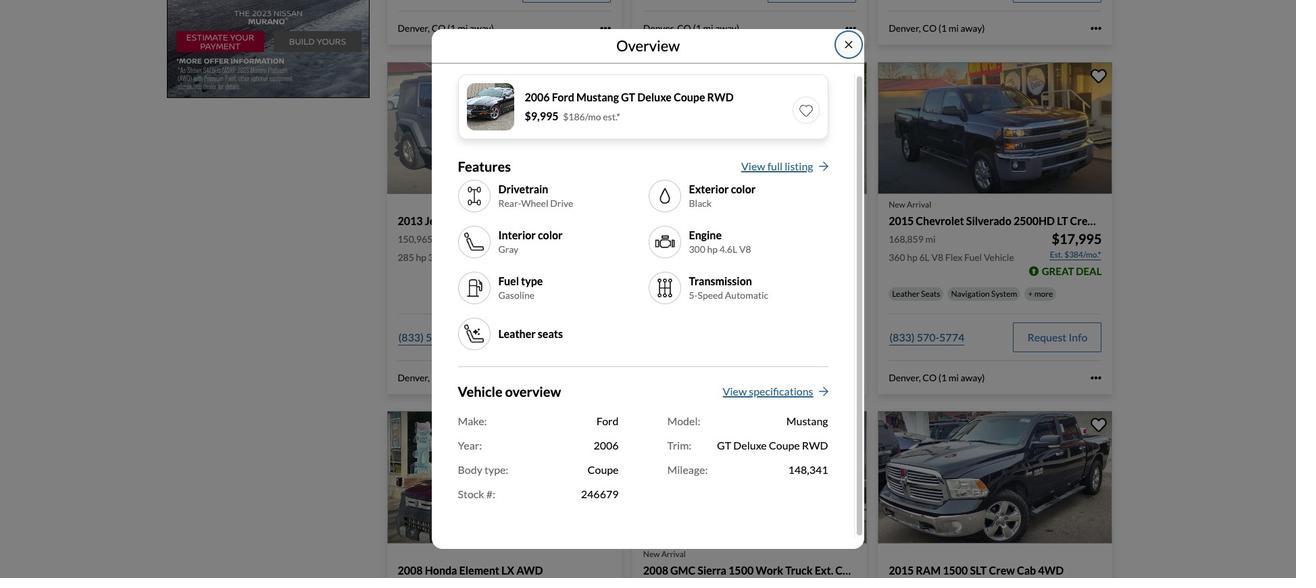Task type: locate. For each thing, give the bounding box(es) containing it.
red 2008 honda element lx awd suv / crossover all-wheel drive 5-speed automatic image
[[387, 411, 622, 543]]

request info up overview
[[537, 330, 597, 343]]

advertisement region
[[167, 0, 369, 98]]

1 vertical spatial gt
[[740, 215, 754, 227]]

2015 inside 2015 ram 1500 slt crew cab 4wd link
[[889, 564, 914, 576]]

1 horizontal spatial v8
[[740, 244, 751, 255]]

crew inside new arrival 2015 chevrolet silverado 2500hd lt crew cab 4wd
[[1071, 215, 1097, 227]]

0 horizontal spatial leather seats
[[647, 288, 695, 299]]

1 horizontal spatial leather seats
[[893, 288, 941, 299]]

v8 inside 168,859 mi 360 hp 6l v8 flex fuel vehicle
[[932, 251, 944, 263]]

1500
[[729, 564, 754, 576], [943, 564, 968, 576]]

cab inside new arrival 2008 gmc sierra 1500 work truck ext. cab 4wd
[[836, 564, 855, 576]]

4.6l
[[720, 244, 738, 255], [674, 251, 692, 263]]

0 horizontal spatial 4.6l
[[674, 251, 692, 263]]

view inside view full listing link
[[742, 160, 766, 172]]

1 horizontal spatial 1500
[[943, 564, 968, 576]]

fuel
[[965, 251, 982, 263], [499, 274, 519, 287]]

0 horizontal spatial 1500
[[729, 564, 754, 576]]

black 2015 ram 1500 slt crew cab 4wd pickup truck four-wheel drive 8-speed automatic image
[[878, 411, 1113, 543]]

2 5774 from the left
[[940, 330, 965, 343]]

make:
[[458, 415, 487, 427]]

deal
[[831, 265, 857, 277], [1076, 265, 1102, 277]]

crew
[[1071, 215, 1097, 227], [989, 564, 1015, 576]]

1 2015 from the top
[[889, 215, 914, 227]]

2015 ram 1500 slt crew cab 4wd link
[[878, 411, 1116, 578]]

1 request from the left
[[537, 330, 576, 343]]

1 horizontal spatial 5774
[[940, 330, 965, 343]]

seats
[[676, 288, 695, 299], [922, 288, 941, 299]]

seats down the 6l
[[922, 288, 941, 299]]

fair
[[807, 265, 829, 277]]

2 horizontal spatial gt
[[740, 215, 754, 227]]

0 horizontal spatial (833)
[[399, 330, 424, 343]]

2008 inside new arrival 2008 gmc sierra 1500 work truck ext. cab 4wd
[[644, 564, 669, 576]]

arrival up chevrolet
[[907, 200, 932, 210]]

gt for 2006 ford mustang gt deluxe coupe rwd
[[740, 215, 754, 227]]

1 horizontal spatial arrival
[[907, 200, 932, 210]]

overview
[[617, 36, 680, 55]]

automatic
[[725, 290, 769, 301]]

view specifications
[[723, 385, 814, 398]]

fuel type image
[[463, 277, 485, 299]]

gt for 2006 ford mustang gt deluxe coupe rwd $9,995 $186/mo est.*
[[621, 91, 636, 104]]

0 horizontal spatial gt
[[621, 91, 636, 104]]

1 est. from the left
[[805, 249, 818, 259]]

1 horizontal spatial gt
[[717, 439, 732, 452]]

2 vertical spatial 2006
[[594, 439, 619, 452]]

black 2006 ford mustang gt deluxe coupe rwd coupe rear-wheel drive 5-speed automatic image
[[633, 62, 868, 194]]

arrival for gmc
[[662, 549, 686, 559]]

cab right ext. at the right of page
[[836, 564, 855, 576]]

570-
[[426, 330, 449, 343], [917, 330, 940, 343]]

hp inside engine 300 hp 4.6l v8
[[708, 244, 718, 255]]

2 vertical spatial gt
[[717, 439, 732, 452]]

1 horizontal spatial ford
[[597, 415, 619, 427]]

deluxe inside 2006 ford mustang gt deluxe coupe rwd $9,995 $186/mo est.*
[[638, 91, 672, 104]]

chevrolet
[[916, 215, 965, 227]]

gt inside 2006 ford mustang gt deluxe coupe rwd $9,995 $186/mo est.*
[[621, 91, 636, 104]]

fuel inside 168,859 mi 360 hp 6l v8 flex fuel vehicle
[[965, 251, 982, 263]]

new
[[889, 200, 906, 210], [644, 549, 660, 559]]

engine image
[[654, 231, 676, 253]]

request info for $12,995
[[537, 330, 597, 343]]

0 vertical spatial ford
[[552, 91, 575, 104]]

color
[[731, 182, 756, 195], [538, 228, 563, 241]]

2006 for 2006 ford mustang gt deluxe coupe rwd
[[644, 215, 669, 227]]

1500 inside new arrival 2008 gmc sierra 1500 work truck ext. cab 4wd
[[729, 564, 754, 576]]

1 request info from the left
[[537, 330, 597, 343]]

ford for 2006 ford mustang gt deluxe coupe rwd
[[671, 215, 693, 227]]

deluxe
[[638, 91, 672, 104], [756, 215, 790, 227], [734, 439, 767, 452]]

1 vertical spatial ford
[[671, 215, 693, 227]]

new arrival 2015 chevrolet silverado 2500hd lt crew cab 4wd
[[889, 200, 1146, 227]]

1 info from the left
[[578, 330, 597, 343]]

1 horizontal spatial 2006
[[594, 439, 619, 452]]

2 (833) 570-5774 button from the left
[[889, 322, 966, 352]]

1 horizontal spatial new
[[889, 200, 906, 210]]

coupe down the "overview"
[[674, 91, 705, 104]]

hp inside 148,341 mi 300 hp 4.6l v8
[[662, 251, 672, 263]]

leather seats
[[499, 327, 563, 340]]

request info
[[537, 330, 597, 343], [1028, 330, 1088, 343]]

1 horizontal spatial color
[[731, 182, 756, 195]]

2 horizontal spatial 2006
[[644, 215, 669, 227]]

deal down $384/mo.* on the top
[[1076, 265, 1102, 277]]

vehicle
[[984, 251, 1015, 263], [458, 383, 503, 400]]

request info button down more
[[1014, 322, 1102, 352]]

2008 honda element lx awd
[[398, 564, 543, 576]]

1 horizontal spatial vehicle
[[984, 251, 1015, 263]]

0 vertical spatial $9,995
[[525, 110, 559, 122]]

denver, co
[[398, 372, 446, 383]]

1 leather seats from the left
[[647, 288, 695, 299]]

2015 left ram
[[889, 564, 914, 576]]

coupe down "view specifications" 'link'
[[769, 439, 800, 452]]

request for $17,995
[[1028, 330, 1067, 343]]

interior color image
[[463, 231, 485, 253]]

view specifications link
[[723, 383, 829, 405]]

0 vertical spatial arrival
[[907, 200, 932, 210]]

0 horizontal spatial 570-
[[426, 330, 449, 343]]

vehicle up make:
[[458, 383, 503, 400]]

2006 for 2006 ford mustang gt deluxe coupe rwd $9,995 $186/mo est.*
[[525, 91, 550, 104]]

2006 up the engine icon on the top right of page
[[644, 215, 669, 227]]

1 vertical spatial view
[[723, 385, 747, 398]]

color up "2006 ford mustang gt deluxe coupe rwd"
[[731, 182, 756, 195]]

1 horizontal spatial (833) 570-5774 button
[[889, 322, 966, 352]]

1 horizontal spatial est.
[[1050, 249, 1063, 259]]

4.6l inside engine 300 hp 4.6l v8
[[720, 244, 738, 255]]

1 vertical spatial crew
[[989, 564, 1015, 576]]

ford
[[552, 91, 575, 104], [671, 215, 693, 227], [597, 415, 619, 427]]

1 vertical spatial mustang
[[695, 215, 738, 227]]

1 horizontal spatial mustang
[[695, 215, 738, 227]]

away)
[[470, 23, 494, 34], [715, 23, 740, 34], [961, 23, 985, 34], [715, 372, 740, 383], [961, 372, 985, 383]]

view for features
[[742, 160, 766, 172]]

2 vertical spatial deluxe
[[734, 439, 767, 452]]

rwd inside 2006 ford mustang gt deluxe coupe rwd $9,995 $186/mo est.*
[[708, 91, 734, 104]]

new inside new arrival 2015 chevrolet silverado 2500hd lt crew cab 4wd
[[889, 200, 906, 210]]

gt down the "overview"
[[621, 91, 636, 104]]

navigation system
[[952, 288, 1018, 299]]

deluxe down view full listing link on the right top of the page
[[756, 215, 790, 227]]

1 (833) from the left
[[399, 330, 424, 343]]

leather seats for $17,995
[[893, 288, 941, 299]]

features
[[458, 158, 511, 175]]

2500hd
[[1014, 215, 1055, 227]]

0 horizontal spatial 148,341
[[644, 233, 678, 244]]

leather seats left speed at the bottom right of the page
[[647, 288, 695, 299]]

0 vertical spatial mustang
[[577, 91, 619, 104]]

1 570- from the left
[[426, 330, 449, 343]]

(1
[[448, 23, 456, 34], [693, 23, 702, 34], [939, 23, 947, 34], [693, 372, 702, 383], [939, 372, 947, 383]]

engine
[[689, 228, 722, 241]]

0 horizontal spatial new
[[644, 549, 660, 559]]

est. inside $9,995 est. $214/mo.* fair deal
[[805, 249, 818, 259]]

0 horizontal spatial 5774
[[449, 330, 474, 343]]

info for $12,995
[[578, 330, 597, 343]]

rear-
[[499, 198, 521, 209]]

ellipsis h image
[[600, 23, 611, 34], [1092, 23, 1102, 34], [846, 372, 857, 383], [1092, 372, 1102, 383]]

overview
[[505, 383, 561, 400]]

sierra
[[698, 564, 727, 576]]

ford inside 2006 ford mustang gt deluxe coupe rwd $9,995 $186/mo est.*
[[552, 91, 575, 104]]

great
[[1042, 265, 1075, 277]]

148,341 for 148,341 mi 300 hp 4.6l v8
[[644, 233, 678, 244]]

arrival
[[907, 200, 932, 210], [662, 549, 686, 559]]

mustang for 2006 ford mustang gt deluxe coupe rwd $9,995 $186/mo est.*
[[577, 91, 619, 104]]

2 request from the left
[[1028, 330, 1067, 343]]

info right 'seats'
[[578, 330, 597, 343]]

leather left 'seats'
[[499, 327, 536, 340]]

seats right transmission icon
[[676, 288, 695, 299]]

color down sport
[[538, 228, 563, 241]]

148,341 down gt deluxe coupe rwd
[[789, 463, 829, 476]]

denver, co (1 mi away)
[[398, 23, 494, 34], [644, 23, 740, 34], [889, 23, 985, 34], [889, 372, 985, 383]]

new inside new arrival 2008 gmc sierra 1500 work truck ext. cab 4wd
[[644, 549, 660, 559]]

v8 right the 6l
[[932, 251, 944, 263]]

hp
[[708, 244, 718, 255], [416, 251, 427, 263], [662, 251, 672, 263], [907, 251, 918, 263]]

0 horizontal spatial info
[[578, 330, 597, 343]]

150,965 mi 285 hp 3.6l v6
[[398, 233, 460, 263]]

1 horizontal spatial fuel
[[965, 251, 982, 263]]

1 horizontal spatial seats
[[922, 288, 941, 299]]

color for exterior color
[[731, 182, 756, 195]]

1 vertical spatial arrival
[[662, 549, 686, 559]]

co
[[432, 23, 446, 34], [677, 23, 691, 34], [923, 23, 937, 34], [432, 372, 446, 383], [923, 372, 937, 383]]

deluxe down the "overview"
[[638, 91, 672, 104]]

great deal
[[1042, 265, 1102, 277]]

request
[[537, 330, 576, 343], [1028, 330, 1067, 343]]

1 vertical spatial $9,995
[[814, 230, 857, 247]]

request info button for $12,995
[[522, 322, 611, 352]]

(833) for $12,995
[[399, 330, 424, 343]]

0 vertical spatial deluxe
[[638, 91, 672, 104]]

0 horizontal spatial request
[[537, 330, 576, 343]]

1 horizontal spatial 570-
[[917, 330, 940, 343]]

view left full
[[742, 160, 766, 172]]

(833) 570-5774 button for $12,995
[[398, 322, 474, 352]]

est. up fair
[[805, 249, 818, 259]]

0 horizontal spatial request info button
[[522, 322, 611, 352]]

1 horizontal spatial request
[[1028, 330, 1067, 343]]

2 horizontal spatial cab
[[1099, 215, 1118, 227]]

1 horizontal spatial 300
[[689, 244, 706, 255]]

570- for $12,995
[[426, 330, 449, 343]]

1 request info button from the left
[[522, 322, 611, 352]]

interior color gray
[[499, 228, 563, 255]]

view full listing link
[[742, 158, 829, 180]]

0 vertical spatial crew
[[1071, 215, 1097, 227]]

1 vertical spatial rwd
[[826, 215, 853, 227]]

4wd inside 2015 ram 1500 slt crew cab 4wd link
[[1039, 564, 1064, 576]]

mi inside 148,341 mi 300 hp 4.6l v8
[[680, 233, 690, 244]]

request down more
[[1028, 330, 1067, 343]]

2 request info from the left
[[1028, 330, 1088, 343]]

est. up the great
[[1050, 249, 1063, 259]]

2 2015 from the top
[[889, 564, 914, 576]]

1 (833) 570-5774 from the left
[[399, 330, 474, 343]]

request info button up overview
[[522, 322, 611, 352]]

1 horizontal spatial info
[[1069, 330, 1088, 343]]

awd
[[517, 564, 543, 576]]

2006 up "246679"
[[594, 439, 619, 452]]

2 vertical spatial mustang
[[787, 415, 829, 427]]

1 horizontal spatial 2008
[[644, 564, 669, 576]]

1 horizontal spatial 4.6l
[[720, 244, 738, 255]]

2015 inside new arrival 2015 chevrolet silverado 2500hd lt crew cab 4wd
[[889, 215, 914, 227]]

1 horizontal spatial request info button
[[1014, 322, 1102, 352]]

gmc
[[671, 564, 696, 576]]

leather seats
[[647, 288, 695, 299], [893, 288, 941, 299]]

2 deal from the left
[[1076, 265, 1102, 277]]

cab inside new arrival 2015 chevrolet silverado 2500hd lt crew cab 4wd
[[1099, 215, 1118, 227]]

0 horizontal spatial arrival
[[662, 549, 686, 559]]

2006 inside 2006 ford mustang gt deluxe coupe rwd $9,995 $186/mo est.*
[[525, 91, 550, 104]]

5774 down fuel type image
[[449, 330, 474, 343]]

1 vertical spatial vehicle
[[458, 383, 503, 400]]

v8 for $9,995
[[694, 251, 706, 263]]

overview dialog
[[432, 29, 865, 549]]

black
[[689, 198, 712, 209]]

1 vertical spatial deluxe
[[756, 215, 790, 227]]

0 horizontal spatial 2006
[[525, 91, 550, 104]]

rwd for 2006 ford mustang gt deluxe coupe rwd $9,995 $186/mo est.*
[[708, 91, 734, 104]]

1 horizontal spatial request info
[[1028, 330, 1088, 343]]

view for vehicle overview
[[723, 385, 747, 398]]

2 info from the left
[[1069, 330, 1088, 343]]

0 horizontal spatial leather
[[499, 327, 536, 340]]

2015 up 168,859
[[889, 215, 914, 227]]

1 vertical spatial fuel
[[499, 274, 519, 287]]

0 horizontal spatial mustang
[[577, 91, 619, 104]]

0 vertical spatial color
[[731, 182, 756, 195]]

system
[[992, 288, 1018, 299]]

0 horizontal spatial request info
[[537, 330, 597, 343]]

$186/mo
[[563, 111, 601, 122]]

148,341 inside overview dialog
[[789, 463, 829, 476]]

2 leather seats from the left
[[893, 288, 941, 299]]

(833) 570-5774 button up denver, co
[[398, 322, 474, 352]]

2006 ford mustang gt deluxe coupe rwd $9,995 $186/mo est.*
[[525, 91, 734, 122]]

color inside "exterior color black"
[[731, 182, 756, 195]]

hp for $12,995
[[416, 251, 427, 263]]

0 horizontal spatial (833) 570-5774 button
[[398, 322, 474, 352]]

cab
[[1099, 215, 1118, 227], [836, 564, 855, 576], [1017, 564, 1037, 576]]

hp up transmission icon
[[662, 251, 672, 263]]

1500 left 'work'
[[729, 564, 754, 576]]

crew up $17,995
[[1071, 215, 1097, 227]]

2008 left gmc
[[644, 564, 669, 576]]

vehicle up system
[[984, 251, 1015, 263]]

0 horizontal spatial (833) 570-5774
[[399, 330, 474, 343]]

leather seats down the 6l
[[893, 288, 941, 299]]

1 horizontal spatial deal
[[1076, 265, 1102, 277]]

gt right trim: at the right of the page
[[717, 439, 732, 452]]

deal down $214/mo.* at the right of the page
[[831, 265, 857, 277]]

est. inside $17,995 est. $384/mo.*
[[1050, 249, 1063, 259]]

new for 2015
[[889, 200, 906, 210]]

deluxe down view specifications
[[734, 439, 767, 452]]

1 vertical spatial color
[[538, 228, 563, 241]]

0 horizontal spatial cab
[[836, 564, 855, 576]]

view down (1 mi away)
[[723, 385, 747, 398]]

0 horizontal spatial $9,995
[[525, 110, 559, 122]]

(833) 570-5774 down navigation
[[890, 330, 965, 343]]

fuel up gasoline
[[499, 274, 519, 287]]

1 deal from the left
[[831, 265, 857, 277]]

cab up $17,995
[[1099, 215, 1118, 227]]

0 horizontal spatial crew
[[989, 564, 1015, 576]]

fuel right the flex
[[965, 251, 982, 263]]

2008 left the honda
[[398, 564, 423, 576]]

1 vertical spatial new
[[644, 549, 660, 559]]

2006 ford mustang gt deluxe coupe rwd image
[[467, 83, 514, 131]]

leather
[[647, 288, 674, 299], [893, 288, 920, 299], [499, 327, 536, 340]]

0 horizontal spatial v8
[[694, 251, 706, 263]]

300 inside engine 300 hp 4.6l v8
[[689, 244, 706, 255]]

$9,995 left $186/mo
[[525, 110, 559, 122]]

1 horizontal spatial (833)
[[890, 330, 915, 343]]

2 seats from the left
[[922, 288, 941, 299]]

1 horizontal spatial leather
[[647, 288, 674, 299]]

0 vertical spatial new
[[889, 200, 906, 210]]

2015
[[889, 215, 914, 227], [889, 564, 914, 576]]

2 est. from the left
[[1050, 249, 1063, 259]]

0 horizontal spatial vehicle
[[458, 383, 503, 400]]

mustang down arrow right icon
[[787, 415, 829, 427]]

mustang up the est.*
[[577, 91, 619, 104]]

1 vertical spatial 148,341
[[789, 463, 829, 476]]

honda
[[425, 564, 457, 576]]

$9,995 up $214/mo.* at the right of the page
[[814, 230, 857, 247]]

300 up transmission icon
[[644, 251, 660, 263]]

mustang inside 2006 ford mustang gt deluxe coupe rwd $9,995 $186/mo est.*
[[577, 91, 619, 104]]

1 seats from the left
[[676, 288, 695, 299]]

hp inside 150,965 mi 285 hp 3.6l v6
[[416, 251, 427, 263]]

1 horizontal spatial $9,995
[[814, 230, 857, 247]]

mustang up engine
[[695, 215, 738, 227]]

0 horizontal spatial seats
[[676, 288, 695, 299]]

0 horizontal spatial fuel
[[499, 274, 519, 287]]

color for interior color
[[538, 228, 563, 241]]

2 request info button from the left
[[1014, 322, 1102, 352]]

color inside interior color gray
[[538, 228, 563, 241]]

v8 down "2006 ford mustang gt deluxe coupe rwd"
[[740, 244, 751, 255]]

5774 down navigation
[[940, 330, 965, 343]]

0 vertical spatial fuel
[[965, 251, 982, 263]]

navigation
[[952, 288, 990, 299]]

(833) 570-5774 for $17,995
[[890, 330, 965, 343]]

2 (833) from the left
[[890, 330, 915, 343]]

leather for $9,995
[[647, 288, 674, 299]]

2 horizontal spatial mustang
[[787, 415, 829, 427]]

2 2008 from the left
[[644, 564, 669, 576]]

arrival inside new arrival 2015 chevrolet silverado 2500hd lt crew cab 4wd
[[907, 200, 932, 210]]

148,341 inside 148,341 mi 300 hp 4.6l v8
[[644, 233, 678, 244]]

0 vertical spatial view
[[742, 160, 766, 172]]

2006 right 2006 ford mustang gt deluxe coupe rwd image
[[525, 91, 550, 104]]

est. $214/mo.* button
[[804, 248, 857, 261]]

rwd for 2006 ford mustang gt deluxe coupe rwd
[[826, 215, 853, 227]]

2 (833) 570-5774 from the left
[[890, 330, 965, 343]]

hp down engine
[[708, 244, 718, 255]]

crew right slt
[[989, 564, 1015, 576]]

v8 down engine
[[694, 251, 706, 263]]

2 horizontal spatial v8
[[932, 251, 944, 263]]

fuel type gasoline
[[499, 274, 543, 301]]

view inside "view specifications" 'link'
[[723, 385, 747, 398]]

v8 inside engine 300 hp 4.6l v8
[[740, 244, 751, 255]]

0 horizontal spatial color
[[538, 228, 563, 241]]

0 vertical spatial vehicle
[[984, 251, 1015, 263]]

3.6l
[[428, 251, 446, 263]]

info down great deal
[[1069, 330, 1088, 343]]

info for $17,995
[[1069, 330, 1088, 343]]

cab right slt
[[1017, 564, 1037, 576]]

0 vertical spatial gt
[[621, 91, 636, 104]]

v8 inside 148,341 mi 300 hp 4.6l v8
[[694, 251, 706, 263]]

2 vertical spatial ford
[[597, 415, 619, 427]]

1 5774 from the left
[[449, 330, 474, 343]]

request info down more
[[1028, 330, 1088, 343]]

arrival inside new arrival 2008 gmc sierra 1500 work truck ext. cab 4wd
[[662, 549, 686, 559]]

1 horizontal spatial 148,341
[[789, 463, 829, 476]]

1500 left slt
[[943, 564, 968, 576]]

(833) 570-5774 up denver, co
[[399, 330, 474, 343]]

1 vertical spatial 2015
[[889, 564, 914, 576]]

300
[[689, 244, 706, 255], [644, 251, 660, 263]]

0 horizontal spatial deal
[[831, 265, 857, 277]]

1 (833) 570-5774 button from the left
[[398, 322, 474, 352]]

ellipsis h image
[[846, 23, 857, 34]]

info
[[578, 330, 597, 343], [1069, 330, 1088, 343]]

est.
[[805, 249, 818, 259], [1050, 249, 1063, 259]]

2008 honda element lx awd link
[[387, 411, 625, 578]]

#:
[[487, 488, 496, 500]]

0 horizontal spatial 2008
[[398, 564, 423, 576]]

hp for $9,995
[[662, 251, 672, 263]]

truck
[[786, 564, 813, 576]]

gt up engine 300 hp 4.6l v8
[[740, 215, 754, 227]]

1 horizontal spatial crew
[[1071, 215, 1097, 227]]

148,341 down exterior color image
[[644, 233, 678, 244]]

mileage:
[[668, 463, 708, 476]]

(833) 570-5774 button down navigation
[[889, 322, 966, 352]]

wheel
[[521, 198, 549, 209]]

hp inside 168,859 mi 360 hp 6l v8 flex fuel vehicle
[[907, 251, 918, 263]]

2 570- from the left
[[917, 330, 940, 343]]

1 1500 from the left
[[729, 564, 754, 576]]

leather left 5-
[[647, 288, 674, 299]]

arrival up gmc
[[662, 549, 686, 559]]

request info button for $17,995
[[1014, 322, 1102, 352]]

2006 for 2006
[[594, 439, 619, 452]]

hp left the 6l
[[907, 251, 918, 263]]

1 vertical spatial 2006
[[644, 215, 669, 227]]

$17,995 est. $384/mo.*
[[1050, 230, 1102, 259]]

$9,995 inside $9,995 est. $214/mo.* fair deal
[[814, 230, 857, 247]]

leather down 360
[[893, 288, 920, 299]]

new for 2008
[[644, 549, 660, 559]]

leather seats image
[[463, 323, 485, 345]]

request up overview
[[537, 330, 576, 343]]

silver 2013 jeep wrangler unlimited sport 4wd suv / crossover four-wheel drive 6-speed manual image
[[387, 62, 622, 194]]

0 vertical spatial rwd
[[708, 91, 734, 104]]

300 down engine
[[689, 244, 706, 255]]

hp right 285
[[416, 251, 427, 263]]



Task type: vqa. For each thing, say whether or not it's contained in the screenshot.


Task type: describe. For each thing, give the bounding box(es) containing it.
transmission 5-speed automatic
[[689, 274, 769, 301]]

seats
[[538, 327, 563, 340]]

$214/mo.*
[[819, 249, 856, 259]]

2013
[[398, 215, 423, 227]]

drive
[[550, 198, 574, 209]]

est. for $9,995
[[805, 249, 818, 259]]

trim:
[[668, 439, 692, 452]]

148,341 for 148,341
[[789, 463, 829, 476]]

flex
[[946, 251, 963, 263]]

$17,995
[[1052, 230, 1102, 247]]

gasoline
[[499, 290, 535, 301]]

interior
[[499, 228, 536, 241]]

model:
[[668, 415, 701, 427]]

type:
[[485, 463, 509, 476]]

$9,995 est. $214/mo.* fair deal
[[805, 230, 857, 277]]

148,341 mi 300 hp 4.6l v8
[[644, 233, 706, 263]]

leather inside overview dialog
[[499, 327, 536, 340]]

leather for $17,995
[[893, 288, 920, 299]]

body type:
[[458, 463, 509, 476]]

285
[[398, 251, 414, 263]]

leather seats for $9,995
[[647, 288, 695, 299]]

arrow right image
[[819, 161, 829, 172]]

est.*
[[603, 111, 621, 122]]

(1 mi away)
[[691, 372, 740, 383]]

deal inside $9,995 est. $214/mo.* fair deal
[[831, 265, 857, 277]]

300 inside 148,341 mi 300 hp 4.6l v8
[[644, 251, 660, 263]]

request for $12,995
[[537, 330, 576, 343]]

transmission
[[689, 274, 752, 287]]

specifications
[[749, 385, 814, 398]]

type
[[521, 274, 543, 287]]

1 2008 from the left
[[398, 564, 423, 576]]

slt
[[970, 564, 987, 576]]

5774 for $12,995
[[449, 330, 474, 343]]

+
[[1029, 288, 1033, 299]]

arrow right image
[[819, 386, 829, 397]]

silverado
[[967, 215, 1012, 227]]

new arrival 2008 gmc sierra 1500 work truck ext. cab 4wd
[[644, 549, 883, 576]]

coupe inside 2006 ford mustang gt deluxe coupe rwd $9,995 $186/mo est.*
[[674, 91, 705, 104]]

vehicle inside 168,859 mi 360 hp 6l v8 flex fuel vehicle
[[984, 251, 1015, 263]]

2 vertical spatial rwd
[[802, 439, 829, 452]]

arrival for chevrolet
[[907, 200, 932, 210]]

deluxe for 2006 ford mustang gt deluxe coupe rwd $9,995 $186/mo est.*
[[638, 91, 672, 104]]

request info for $17,995
[[1028, 330, 1088, 343]]

360
[[889, 251, 906, 263]]

gray 2015 chevrolet silverado 2500hd lt crew cab 4wd pickup truck four-wheel drive 6-speed automatic image
[[878, 62, 1113, 194]]

(833) 570-5774 button for $17,995
[[889, 322, 966, 352]]

exterior color black
[[689, 182, 756, 209]]

2013 jeep wrangler unlimited sport 4wd
[[398, 215, 602, 227]]

2006 ford mustang gt deluxe coupe rwd
[[644, 215, 853, 227]]

transmission image
[[654, 277, 676, 299]]

more
[[1035, 288, 1054, 299]]

ext.
[[815, 564, 834, 576]]

4wd inside new arrival 2015 chevrolet silverado 2500hd lt crew cab 4wd
[[1120, 215, 1146, 227]]

lx
[[502, 564, 515, 576]]

gray 2008 gmc sierra 1500 work truck ext. cab 4wd pickup truck four-wheel drive 4-speed automatic image
[[633, 411, 868, 543]]

mi inside 168,859 mi 360 hp 6l v8 flex fuel vehicle
[[926, 233, 936, 244]]

2015 ram 1500 slt crew cab 4wd
[[889, 564, 1064, 576]]

wrangler
[[450, 215, 496, 227]]

work
[[756, 564, 784, 576]]

6l
[[920, 251, 930, 263]]

v8 for $17,995
[[932, 251, 944, 263]]

4wd inside new arrival 2008 gmc sierra 1500 work truck ext. cab 4wd
[[857, 564, 883, 576]]

$9,995 inside 2006 ford mustang gt deluxe coupe rwd $9,995 $186/mo est.*
[[525, 110, 559, 122]]

coupe up $9,995 est. $214/mo.* fair deal
[[793, 215, 824, 227]]

ford for 2006 ford mustang gt deluxe coupe rwd $9,995 $186/mo est.*
[[552, 91, 575, 104]]

hp for $17,995
[[907, 251, 918, 263]]

jeep
[[425, 215, 447, 227]]

drivetrain rear-wheel drive
[[499, 182, 574, 209]]

est. $384/mo.* button
[[1050, 248, 1102, 261]]

gray
[[499, 244, 519, 255]]

4.6l inside 148,341 mi 300 hp 4.6l v8
[[674, 251, 692, 263]]

vehicle overview
[[458, 383, 561, 400]]

listing
[[785, 160, 814, 172]]

150,965
[[398, 233, 433, 244]]

body
[[458, 463, 483, 476]]

exterior color image
[[654, 185, 676, 207]]

speed
[[698, 290, 723, 301]]

5-
[[689, 290, 698, 301]]

stock #:
[[458, 488, 496, 500]]

drivetrain image
[[463, 185, 485, 207]]

ram
[[916, 564, 941, 576]]

unlimited
[[498, 215, 546, 227]]

vehicle inside overview dialog
[[458, 383, 503, 400]]

570- for $17,995
[[917, 330, 940, 343]]

seats for $17,995
[[922, 288, 941, 299]]

+ more
[[1029, 288, 1054, 299]]

stock
[[458, 488, 485, 500]]

(833) 570-5774 for $12,995
[[399, 330, 474, 343]]

deluxe for 2006 ford mustang gt deluxe coupe rwd
[[756, 215, 790, 227]]

coupe up "246679"
[[588, 463, 619, 476]]

exterior
[[689, 182, 729, 195]]

mustang for 2006 ford mustang gt deluxe coupe rwd
[[695, 215, 738, 227]]

5774 for $17,995
[[940, 330, 965, 343]]

fuel inside "fuel type gasoline"
[[499, 274, 519, 287]]

v6
[[448, 251, 460, 263]]

1 horizontal spatial cab
[[1017, 564, 1037, 576]]

est. for $17,995
[[1050, 249, 1063, 259]]

mi inside 150,965 mi 285 hp 3.6l v6
[[435, 233, 445, 244]]

close modal overview image
[[844, 39, 855, 50]]

168,859
[[889, 233, 924, 244]]

engine 300 hp 4.6l v8
[[689, 228, 751, 255]]

2 1500 from the left
[[943, 564, 968, 576]]

246679
[[581, 488, 619, 500]]

element
[[459, 564, 500, 576]]

$12,995
[[561, 230, 611, 247]]

(833) for $17,995
[[890, 330, 915, 343]]

lt
[[1057, 215, 1069, 227]]

year:
[[458, 439, 482, 452]]

drivetrain
[[499, 182, 549, 195]]

seats for $9,995
[[676, 288, 695, 299]]

$384/mo.*
[[1065, 249, 1102, 259]]

full
[[768, 160, 783, 172]]

view full listing
[[742, 160, 814, 172]]

sport
[[548, 215, 575, 227]]



